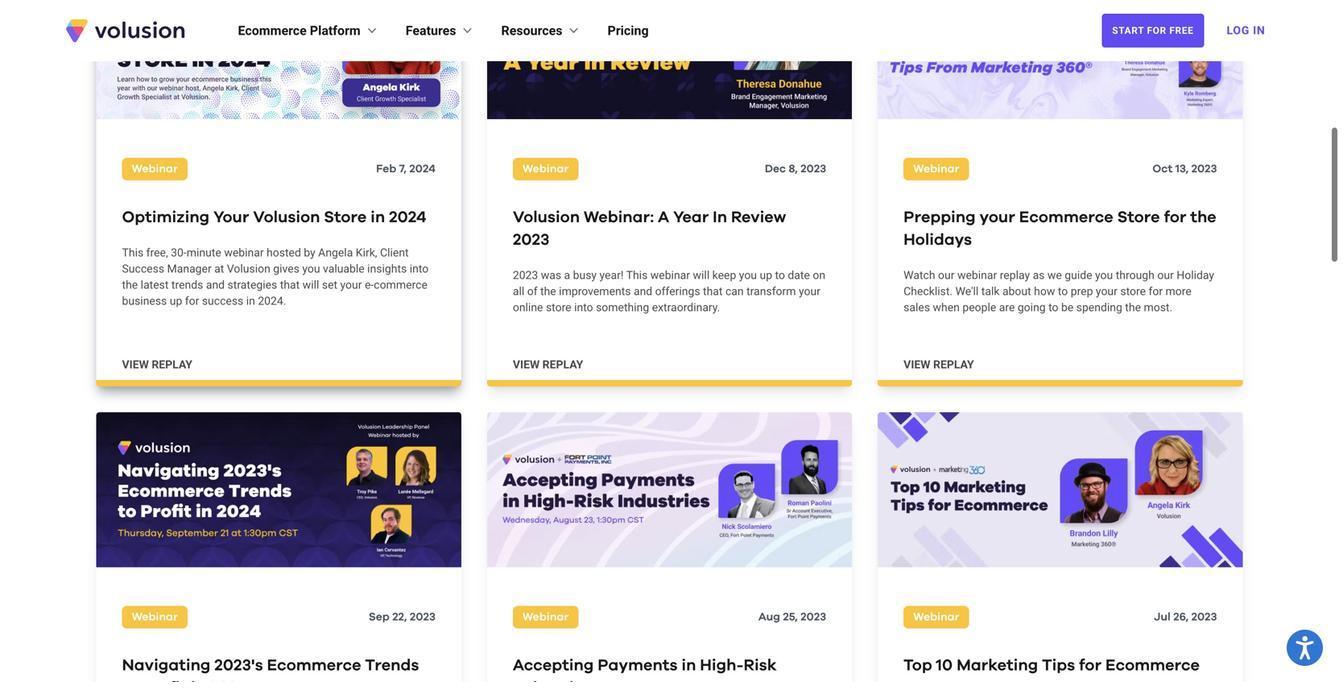 Task type: vqa. For each thing, say whether or not it's contained in the screenshot.
the left webinar
yes



Task type: locate. For each thing, give the bounding box(es) containing it.
people
[[963, 301, 997, 314]]

volusion inside this free, 30-minute webinar hosted by angela kirk, client success manager at volusion gives you valuable insights into the latest trends and strategies that will set your e-commerce business up for success in 2024.
[[227, 262, 271, 275]]

2023 right 22, on the left of page
[[410, 612, 436, 623]]

for down trends
[[185, 294, 199, 308]]

webinar inside watch our webinar replay as we guide you through our holiday checklist. we'll talk about how to prep your store for more sales when people are going to be spending the most.
[[958, 269, 998, 282]]

features
[[406, 23, 456, 38]]

store
[[324, 209, 367, 225], [1118, 209, 1161, 225]]

2023 right 8,
[[801, 163, 827, 175]]

your up spending
[[1096, 285, 1118, 298]]

0 horizontal spatial and
[[206, 278, 225, 292]]

that inside this free, 30-minute webinar hosted by angela kirk, client success manager at volusion gives you valuable insights into the latest trends and strategies that will set your e-commerce business up for success in 2024.
[[280, 278, 300, 292]]

commerce
[[374, 278, 428, 292]]

we'll
[[956, 285, 979, 298]]

are
[[1000, 301, 1015, 314]]

0 horizontal spatial view replay button
[[122, 357, 192, 373]]

view replay button down business
[[122, 357, 192, 373]]

date
[[788, 269, 810, 282]]

2023 inside 2023 was a busy year! this webinar will keep you up to date on all of the improvements and offerings that can transform your online store into something extraordinary.
[[513, 269, 538, 282]]

webinar for prepping
[[914, 163, 960, 175]]

the down success
[[122, 278, 138, 292]]

1 horizontal spatial view
[[513, 358, 540, 371]]

2024 down 2023's
[[209, 681, 247, 682]]

about
[[1003, 285, 1032, 298]]

store inside prepping your ecommerce store for the holidays
[[1118, 209, 1161, 225]]

ecommerce up we
[[1020, 209, 1114, 225]]

store for volusion
[[324, 209, 367, 225]]

view replay button for volusion webinar: a year in review 2023
[[513, 357, 583, 373]]

store up angela
[[324, 209, 367, 225]]

0 vertical spatial store
[[1121, 285, 1146, 298]]

into
[[410, 262, 429, 275], [574, 301, 593, 314]]

that
[[280, 278, 300, 292], [703, 285, 723, 298]]

ecommerce
[[238, 23, 307, 38], [1020, 209, 1114, 225], [267, 658, 361, 674], [1106, 658, 1200, 674]]

the inside this free, 30-minute webinar hosted by angela kirk, client success manager at volusion gives you valuable insights into the latest trends and strategies that will set your e-commerce business up for success in 2024.
[[122, 278, 138, 292]]

jul
[[1154, 612, 1171, 623]]

for up most.
[[1149, 285, 1163, 298]]

ecommerce platform
[[238, 23, 361, 38]]

navigating 2023's ecommerce trends to profit in 2024 image
[[96, 412, 461, 568]]

this up success
[[122, 246, 144, 259]]

sep
[[369, 612, 390, 623]]

extraordinary.
[[652, 301, 721, 314]]

store
[[1121, 285, 1146, 298], [546, 301, 572, 314]]

into inside this free, 30-minute webinar hosted by angela kirk, client success manager at volusion gives you valuable insights into the latest trends and strategies that will set your e-commerce business up for success in 2024.
[[410, 262, 429, 275]]

platform
[[310, 23, 361, 38]]

that inside 2023 was a busy year! this webinar will keep you up to date on all of the improvements and offerings that can transform your online store into something extraordinary.
[[703, 285, 723, 298]]

view down business
[[122, 358, 149, 371]]

prep
[[1071, 285, 1094, 298]]

the inside prepping your ecommerce store for the holidays
[[1191, 209, 1217, 225]]

accepting
[[513, 658, 594, 674]]

profit
[[142, 681, 187, 682]]

this right year!
[[626, 269, 648, 282]]

store for ecommerce
[[1118, 209, 1161, 225]]

replay down online
[[543, 358, 583, 371]]

prepping
[[904, 209, 976, 225]]

1 vertical spatial this
[[626, 269, 648, 282]]

your right prepping
[[980, 209, 1016, 225]]

aug
[[759, 612, 781, 623]]

ecommerce platform button
[[238, 21, 380, 40]]

success
[[122, 262, 164, 275]]

year
[[674, 209, 709, 225]]

webinar up the at
[[224, 246, 264, 259]]

0 horizontal spatial our
[[939, 269, 955, 282]]

1 horizontal spatial you
[[739, 269, 757, 282]]

risk
[[744, 658, 777, 674]]

0 horizontal spatial store
[[546, 301, 572, 314]]

sales
[[904, 301, 931, 314]]

our
[[939, 269, 955, 282], [1158, 269, 1174, 282]]

0 horizontal spatial webinar
[[224, 246, 264, 259]]

optimizing your volusion store in 2024
[[122, 209, 427, 225]]

1 vertical spatial up
[[170, 294, 182, 308]]

a
[[658, 209, 670, 225]]

at
[[214, 262, 224, 275]]

talk
[[982, 285, 1000, 298]]

you inside 2023 was a busy year! this webinar will keep you up to date on all of the improvements and offerings that can transform your online store into something extraordinary.
[[739, 269, 757, 282]]

2 our from the left
[[1158, 269, 1174, 282]]

sep 22, 2023
[[369, 612, 436, 623]]

13,
[[1176, 163, 1189, 175]]

accepting payments in high-risk industries image
[[487, 412, 852, 568]]

volusion up hosted
[[253, 209, 320, 225]]

will
[[693, 269, 710, 282], [303, 278, 319, 292]]

view replay button down 'when'
[[904, 357, 974, 373]]

free,
[[146, 246, 168, 259]]

for
[[1164, 209, 1187, 225], [1149, 285, 1163, 298], [185, 294, 199, 308], [1080, 658, 1102, 674]]

your down on
[[799, 285, 821, 298]]

replay for prepping your ecommerce store for the holidays
[[934, 358, 974, 371]]

year!
[[600, 269, 624, 282]]

2024 up client
[[389, 209, 427, 225]]

webinar
[[224, 246, 264, 259], [651, 269, 690, 282], [958, 269, 998, 282]]

2023 up "was"
[[513, 232, 550, 248]]

to up the transform on the right top
[[775, 269, 785, 282]]

that down keep
[[703, 285, 723, 298]]

the down "oct 13, 2023"
[[1191, 209, 1217, 225]]

the right of
[[541, 285, 556, 298]]

the left most.
[[1126, 301, 1142, 314]]

store down oct
[[1118, 209, 1161, 225]]

in right profit
[[191, 681, 205, 682]]

checklist.
[[904, 285, 953, 298]]

2 view replay button from the left
[[513, 357, 583, 373]]

in down strategies
[[246, 294, 255, 308]]

in inside accepting payments in high-risk industries
[[682, 658, 696, 674]]

volusion up strategies
[[227, 262, 271, 275]]

0 vertical spatial this
[[122, 246, 144, 259]]

view replay button for prepping your ecommerce store for the holidays
[[904, 357, 974, 373]]

ecommerce left platform
[[238, 23, 307, 38]]

webinar up offerings on the top of page
[[651, 269, 690, 282]]

navigating
[[122, 658, 211, 674]]

view
[[122, 358, 149, 371], [513, 358, 540, 371], [904, 358, 931, 371]]

2023 for navigating 2023's ecommerce trends to profit in 2024
[[410, 612, 436, 623]]

webinar up we'll
[[958, 269, 998, 282]]

spending
[[1077, 301, 1123, 314]]

our up the "checklist."
[[939, 269, 955, 282]]

tips
[[1043, 658, 1076, 674]]

2023 for top 10 marketing tips for ecommerce
[[1192, 612, 1218, 623]]

e-
[[365, 278, 374, 292]]

1 horizontal spatial view replay button
[[513, 357, 583, 373]]

prepping your ecommerce store for the holidays
[[904, 209, 1217, 248]]

1 horizontal spatial will
[[693, 269, 710, 282]]

view for volusion webinar: a year in review 2023
[[513, 358, 540, 371]]

2 view replay from the left
[[513, 358, 583, 371]]

most.
[[1144, 301, 1173, 314]]

0 vertical spatial into
[[410, 262, 429, 275]]

store right online
[[546, 301, 572, 314]]

to inside navigating 2023's ecommerce trends to profit in 2024
[[122, 681, 139, 682]]

2023 was a busy year! this webinar will keep you up to date on all of the improvements and offerings that can transform your online store into something extraordinary.
[[513, 269, 826, 314]]

1 horizontal spatial store
[[1121, 285, 1146, 298]]

2023 for prepping your ecommerce store for the holidays
[[1192, 163, 1218, 175]]

2 horizontal spatial view replay button
[[904, 357, 974, 373]]

view replay down business
[[122, 358, 192, 371]]

2024 right 7,
[[410, 163, 436, 175]]

0 horizontal spatial store
[[324, 209, 367, 225]]

oct
[[1153, 163, 1173, 175]]

volusion up "was"
[[513, 209, 580, 225]]

store inside watch our webinar replay as we guide you through our holiday checklist. we'll talk about how to prep your store for more sales when people are going to be spending the most.
[[1121, 285, 1146, 298]]

log in
[[1227, 24, 1266, 37]]

8,
[[789, 163, 798, 175]]

2023
[[801, 163, 827, 175], [1192, 163, 1218, 175], [513, 232, 550, 248], [513, 269, 538, 282], [410, 612, 436, 623], [801, 612, 827, 623], [1192, 612, 1218, 623]]

into inside 2023 was a busy year! this webinar will keep you up to date on all of the improvements and offerings that can transform your online store into something extraordinary.
[[574, 301, 593, 314]]

1 horizontal spatial view replay
[[513, 358, 583, 371]]

start for free link
[[1102, 14, 1205, 48]]

for down 13,
[[1164, 209, 1187, 225]]

you inside watch our webinar replay as we guide you through our holiday checklist. we'll talk about how to prep your store for more sales when people are going to be spending the most.
[[1096, 269, 1114, 282]]

busy
[[573, 269, 597, 282]]

replay
[[1000, 269, 1030, 282], [152, 358, 192, 371], [543, 358, 583, 371], [934, 358, 974, 371]]

view replay
[[122, 358, 192, 371], [513, 358, 583, 371], [904, 358, 974, 371]]

optimizing
[[122, 209, 210, 225]]

view replay down 'when'
[[904, 358, 974, 371]]

and down the at
[[206, 278, 225, 292]]

2023 for volusion webinar: a year in review 2023
[[801, 163, 827, 175]]

and inside 2023 was a busy year! this webinar will keep you up to date on all of the improvements and offerings that can transform your online store into something extraordinary.
[[634, 285, 653, 298]]

into up commerce
[[410, 262, 429, 275]]

replay down 'when'
[[934, 358, 974, 371]]

2023 right 13,
[[1192, 163, 1218, 175]]

1 view replay from the left
[[122, 358, 192, 371]]

in inside navigating 2023's ecommerce trends to profit in 2024
[[191, 681, 205, 682]]

2 store from the left
[[1118, 209, 1161, 225]]

for inside this free, 30-minute webinar hosted by angela kirk, client success manager at volusion gives you valuable insights into the latest trends and strategies that will set your e-commerce business up for success in 2024.
[[185, 294, 199, 308]]

1 store from the left
[[324, 209, 367, 225]]

0 horizontal spatial will
[[303, 278, 319, 292]]

up down trends
[[170, 294, 182, 308]]

into down improvements
[[574, 301, 593, 314]]

2024
[[410, 163, 436, 175], [389, 209, 427, 225], [209, 681, 247, 682]]

volusion
[[253, 209, 320, 225], [513, 209, 580, 225], [227, 262, 271, 275]]

1 view from the left
[[122, 358, 149, 371]]

to left profit
[[122, 681, 139, 682]]

view replay button down online
[[513, 357, 583, 373]]

this
[[122, 246, 144, 259], [626, 269, 648, 282]]

replay for volusion webinar: a year in review 2023
[[543, 358, 583, 371]]

2023 up all
[[513, 269, 538, 282]]

client
[[380, 246, 409, 259]]

2023 right 25,
[[801, 612, 827, 623]]

0 horizontal spatial this
[[122, 246, 144, 259]]

store down through
[[1121, 285, 1146, 298]]

and inside this free, 30-minute webinar hosted by angela kirk, client success manager at volusion gives you valuable insights into the latest trends and strategies that will set your e-commerce business up for success in 2024.
[[206, 278, 225, 292]]

1 vertical spatial store
[[546, 301, 572, 314]]

2 view from the left
[[513, 358, 540, 371]]

replay up about
[[1000, 269, 1030, 282]]

1 horizontal spatial and
[[634, 285, 653, 298]]

something
[[596, 301, 650, 314]]

our up "more"
[[1158, 269, 1174, 282]]

insights
[[368, 262, 407, 275]]

2023 inside the volusion webinar: a year in review 2023
[[513, 232, 550, 248]]

will left keep
[[693, 269, 710, 282]]

as
[[1033, 269, 1045, 282]]

that down gives
[[280, 278, 300, 292]]

0 vertical spatial up
[[760, 269, 773, 282]]

2023 right 26,
[[1192, 612, 1218, 623]]

replay down business
[[152, 358, 192, 371]]

and up something
[[634, 285, 653, 298]]

you down by
[[302, 262, 320, 275]]

3 view from the left
[[904, 358, 931, 371]]

in left high-
[[682, 658, 696, 674]]

2 vertical spatial 2024
[[209, 681, 247, 682]]

0 horizontal spatial up
[[170, 294, 182, 308]]

your inside watch our webinar replay as we guide you through our holiday checklist. we'll talk about how to prep your store for more sales when people are going to be spending the most.
[[1096, 285, 1118, 298]]

0 horizontal spatial into
[[410, 262, 429, 275]]

optimizing your volusion store in 2024 image
[[96, 0, 461, 119]]

0 horizontal spatial you
[[302, 262, 320, 275]]

view replay button for optimizing your volusion store in 2024
[[122, 357, 192, 373]]

2 horizontal spatial view
[[904, 358, 931, 371]]

you right guide
[[1096, 269, 1114, 282]]

view down online
[[513, 358, 540, 371]]

webinar for optimizing
[[132, 163, 178, 175]]

your down valuable
[[340, 278, 362, 292]]

to inside 2023 was a busy year! this webinar will keep you up to date on all of the improvements and offerings that can transform your online store into something extraordinary.
[[775, 269, 785, 282]]

2023's
[[215, 658, 263, 674]]

you inside this free, 30-minute webinar hosted by angela kirk, client success manager at volusion gives you valuable insights into the latest trends and strategies that will set your e-commerce business up for success in 2024.
[[302, 262, 320, 275]]

hosted
[[267, 246, 301, 259]]

2 horizontal spatial view replay
[[904, 358, 974, 371]]

industries
[[513, 681, 592, 682]]

holiday
[[1177, 269, 1215, 282]]

view down sales
[[904, 358, 931, 371]]

your
[[980, 209, 1016, 225], [340, 278, 362, 292], [799, 285, 821, 298], [1096, 285, 1118, 298]]

1 view replay button from the left
[[122, 357, 192, 373]]

0 horizontal spatial view replay
[[122, 358, 192, 371]]

1 horizontal spatial that
[[703, 285, 723, 298]]

view replay down online
[[513, 358, 583, 371]]

1 vertical spatial into
[[574, 301, 593, 314]]

ecommerce right 2023's
[[267, 658, 361, 674]]

2 horizontal spatial webinar
[[958, 269, 998, 282]]

can
[[726, 285, 744, 298]]

1 horizontal spatial into
[[574, 301, 593, 314]]

3 view replay from the left
[[904, 358, 974, 371]]

up up the transform on the right top
[[760, 269, 773, 282]]

1 horizontal spatial up
[[760, 269, 773, 282]]

view for optimizing your volusion store in 2024
[[122, 358, 149, 371]]

and
[[206, 278, 225, 292], [634, 285, 653, 298]]

you up "can"
[[739, 269, 757, 282]]

1 horizontal spatial store
[[1118, 209, 1161, 225]]

1 horizontal spatial our
[[1158, 269, 1174, 282]]

ecommerce inside navigating 2023's ecommerce trends to profit in 2024
[[267, 658, 361, 674]]

0 horizontal spatial that
[[280, 278, 300, 292]]

to up be
[[1058, 285, 1068, 298]]

3 view replay button from the left
[[904, 357, 974, 373]]

aug 25, 2023
[[759, 612, 827, 623]]

on
[[813, 269, 826, 282]]

2 horizontal spatial you
[[1096, 269, 1114, 282]]

1 horizontal spatial webinar
[[651, 269, 690, 282]]

will left set
[[303, 278, 319, 292]]

0 horizontal spatial view
[[122, 358, 149, 371]]

1 horizontal spatial this
[[626, 269, 648, 282]]



Task type: describe. For each thing, give the bounding box(es) containing it.
for right the "tips"
[[1080, 658, 1102, 674]]

success
[[202, 294, 244, 308]]

replay inside watch our webinar replay as we guide you through our holiday checklist. we'll talk about how to prep your store for more sales when people are going to be spending the most.
[[1000, 269, 1030, 282]]

volusion webinar: a year in review 2023 image
[[487, 0, 852, 119]]

replay for optimizing your volusion store in 2024
[[152, 358, 192, 371]]

be
[[1062, 301, 1074, 314]]

manager
[[167, 262, 212, 275]]

resources button
[[502, 21, 582, 40]]

webinar for volusion
[[523, 163, 569, 175]]

resources
[[502, 23, 563, 38]]

10
[[937, 658, 953, 674]]

trends
[[365, 658, 419, 674]]

to left be
[[1049, 301, 1059, 314]]

your inside prepping your ecommerce store for the holidays
[[980, 209, 1016, 225]]

in inside this free, 30-minute webinar hosted by angela kirk, client success manager at volusion gives you valuable insights into the latest trends and strategies that will set your e-commerce business up for success in 2024.
[[246, 294, 255, 308]]

dec
[[765, 163, 786, 175]]

marketing
[[957, 658, 1039, 674]]

webinar for accepting
[[523, 612, 569, 623]]

navigating 2023's ecommerce trends to profit in 2024
[[122, 658, 419, 682]]

all
[[513, 285, 525, 298]]

accepting payments in high-risk industries
[[513, 658, 777, 682]]

free
[[1170, 25, 1194, 36]]

view replay for volusion webinar: a year in review 2023
[[513, 358, 583, 371]]

0 vertical spatial 2024
[[410, 163, 436, 175]]

volusion inside the volusion webinar: a year in review 2023
[[513, 209, 580, 225]]

review
[[731, 209, 787, 225]]

the inside 2023 was a busy year! this webinar will keep you up to date on all of the improvements and offerings that can transform your online store into something extraordinary.
[[541, 285, 556, 298]]

this inside 2023 was a busy year! this webinar will keep you up to date on all of the improvements and offerings that can transform your online store into something extraordinary.
[[626, 269, 648, 282]]

store inside 2023 was a busy year! this webinar will keep you up to date on all of the improvements and offerings that can transform your online store into something extraordinary.
[[546, 301, 572, 314]]

your inside this free, 30-minute webinar hosted by angela kirk, client success manager at volusion gives you valuable insights into the latest trends and strategies that will set your e-commerce business up for success in 2024.
[[340, 278, 362, 292]]

view replay for prepping your ecommerce store for the holidays
[[904, 358, 974, 371]]

up inside this free, 30-minute webinar hosted by angela kirk, client success manager at volusion gives you valuable insights into the latest trends and strategies that will set your e-commerce business up for success in 2024.
[[170, 294, 182, 308]]

2024.
[[258, 294, 286, 308]]

keep
[[713, 269, 737, 282]]

the inside watch our webinar replay as we guide you through our holiday checklist. we'll talk about how to prep your store for more sales when people are going to be spending the most.
[[1126, 301, 1142, 314]]

angela
[[318, 246, 353, 259]]

jul 26, 2023
[[1154, 612, 1218, 623]]

ecommerce inside prepping your ecommerce store for the holidays
[[1020, 209, 1114, 225]]

dec 8, 2023
[[765, 163, 827, 175]]

high-
[[700, 658, 744, 674]]

ecommerce down jul
[[1106, 658, 1200, 674]]

holidays
[[904, 232, 972, 248]]

was
[[541, 269, 562, 282]]

kirk,
[[356, 246, 377, 259]]

feb 7, 2024
[[376, 163, 436, 175]]

top 10 marketing tips for ecommerce image
[[878, 412, 1243, 568]]

start for free
[[1113, 25, 1194, 36]]

valuable
[[323, 262, 365, 275]]

watch
[[904, 269, 936, 282]]

will inside 2023 was a busy year! this webinar will keep you up to date on all of the improvements and offerings that can transform your online store into something extraordinary.
[[693, 269, 710, 282]]

open accessibe: accessibility options, statement and help image
[[1297, 636, 1314, 660]]

up inside 2023 was a busy year! this webinar will keep you up to date on all of the improvements and offerings that can transform your online store into something extraordinary.
[[760, 269, 773, 282]]

set
[[322, 278, 338, 292]]

for
[[1148, 25, 1167, 36]]

22,
[[392, 612, 407, 623]]

for inside prepping your ecommerce store for the holidays
[[1164, 209, 1187, 225]]

log
[[1227, 24, 1250, 37]]

ecommerce inside dropdown button
[[238, 23, 307, 38]]

business
[[122, 294, 167, 308]]

how
[[1035, 285, 1056, 298]]

we
[[1048, 269, 1062, 282]]

this inside this free, 30-minute webinar hosted by angela kirk, client success manager at volusion gives you valuable insights into the latest trends and strategies that will set your e-commerce business up for success in 2024.
[[122, 246, 144, 259]]

webinar inside this free, 30-minute webinar hosted by angela kirk, client success manager at volusion gives you valuable insights into the latest trends and strategies that will set your e-commerce business up for success in 2024.
[[224, 246, 264, 259]]

of
[[527, 285, 538, 298]]

in
[[713, 209, 727, 225]]

start
[[1113, 25, 1145, 36]]

1 our from the left
[[939, 269, 955, 282]]

this free, 30-minute webinar hosted by angela kirk, client success manager at volusion gives you valuable insights into the latest trends and strategies that will set your e-commerce business up for success in 2024.
[[122, 246, 429, 308]]

trends
[[172, 278, 203, 292]]

will inside this free, 30-minute webinar hosted by angela kirk, client success manager at volusion gives you valuable insights into the latest trends and strategies that will set your e-commerce business up for success in 2024.
[[303, 278, 319, 292]]

when
[[933, 301, 960, 314]]

payments
[[598, 658, 678, 674]]

a
[[564, 269, 571, 282]]

features button
[[406, 21, 476, 40]]

2024 inside navigating 2023's ecommerce trends to profit in 2024
[[209, 681, 247, 682]]

strategies
[[228, 278, 277, 292]]

minute
[[187, 246, 221, 259]]

offerings
[[655, 285, 701, 298]]

guide
[[1065, 269, 1093, 282]]

watch our webinar replay as we guide you through our holiday checklist. we'll talk about how to prep your store for more sales when people are going to be spending the most.
[[904, 269, 1215, 314]]

improvements
[[559, 285, 631, 298]]

webinar:
[[584, 209, 654, 225]]

30-
[[171, 246, 187, 259]]

pricing
[[608, 23, 649, 38]]

feb
[[376, 163, 397, 175]]

in
[[1254, 24, 1266, 37]]

in up kirk,
[[371, 209, 385, 225]]

your inside 2023 was a busy year! this webinar will keep you up to date on all of the improvements and offerings that can transform your online store into something extraordinary.
[[799, 285, 821, 298]]

prepping your ecommerce store for the holidays image
[[878, 0, 1243, 119]]

view for prepping your ecommerce store for the holidays
[[904, 358, 931, 371]]

webinar inside 2023 was a busy year! this webinar will keep you up to date on all of the improvements and offerings that can transform your online store into something extraordinary.
[[651, 269, 690, 282]]

view replay for optimizing your volusion store in 2024
[[122, 358, 192, 371]]

log in link
[[1218, 13, 1276, 48]]

oct 13, 2023
[[1153, 163, 1218, 175]]

25,
[[783, 612, 798, 623]]

for inside watch our webinar replay as we guide you through our holiday checklist. we'll talk about how to prep your store for more sales when people are going to be spending the most.
[[1149, 285, 1163, 298]]

2023 for accepting payments in high-risk industries
[[801, 612, 827, 623]]

gives
[[273, 262, 300, 275]]

26,
[[1174, 612, 1189, 623]]

7,
[[399, 163, 407, 175]]

webinar for top
[[914, 612, 960, 623]]

webinar for navigating
[[132, 612, 178, 623]]

1 vertical spatial 2024
[[389, 209, 427, 225]]

volusion webinar: a year in review 2023
[[513, 209, 787, 248]]



